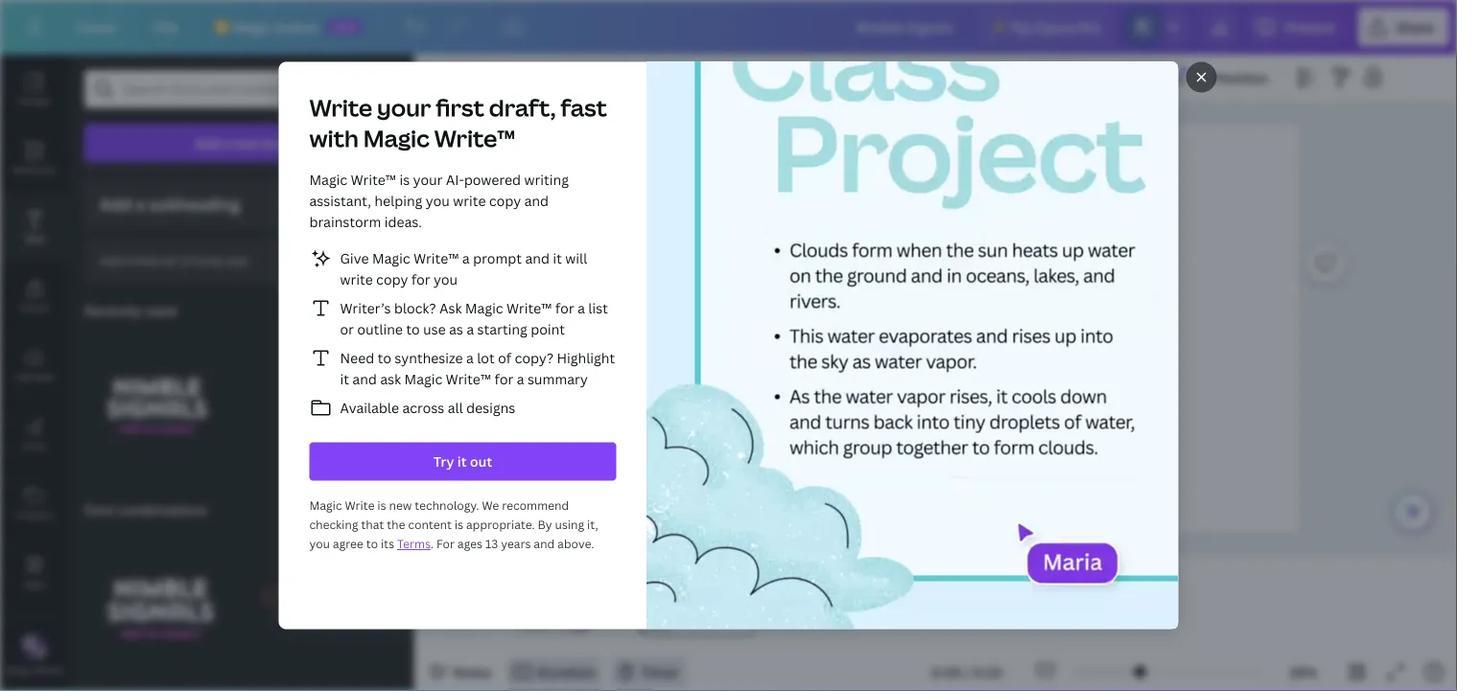 Task type: locate. For each thing, give the bounding box(es) containing it.
0 horizontal spatial trimming, end edge slider
[[612, 573, 626, 634]]

1 vertical spatial your
[[413, 171, 443, 189]]

give
[[340, 249, 369, 268]]

0 vertical spatial write
[[309, 92, 372, 123]]

for up point at the top left of the page
[[555, 299, 574, 318]]

write down ai- in the left top of the page
[[453, 192, 486, 210]]

you down ai- in the left top of the page
[[426, 192, 450, 210]]

1 horizontal spatial try
[[1011, 18, 1032, 36]]

your inside magic write™ is your ai-powered writing assistant, helping you write copy and brainstorm ideas.
[[413, 171, 443, 189]]

write™ up helping
[[351, 171, 396, 189]]

0 vertical spatial is
[[400, 171, 410, 189]]

is up helping
[[400, 171, 410, 189]]

1 horizontal spatial for
[[495, 370, 514, 389]]

write™
[[434, 123, 516, 154], [351, 171, 396, 189], [414, 249, 459, 268], [507, 299, 552, 318], [446, 370, 491, 389]]

is up ages
[[455, 517, 464, 533]]

duration
[[538, 664, 596, 682]]

list
[[309, 247, 616, 420]]

effects
[[1029, 69, 1074, 87]]

and left will
[[525, 249, 550, 268]]

0 horizontal spatial 5.0s button
[[518, 615, 541, 634]]

0 horizontal spatial copy
[[376, 271, 408, 289]]

draft,
[[489, 92, 556, 123]]

and
[[524, 192, 549, 210], [525, 249, 550, 268], [353, 370, 377, 389], [534, 536, 555, 552]]

you inside magic write™ is your ai-powered writing assistant, helping you write copy and brainstorm ideas.
[[426, 192, 450, 210]]

your inside write your first draft, fast with magic write™
[[377, 92, 431, 123]]

00 button
[[532, 407, 595, 484]]

1 horizontal spatial of
[[498, 349, 512, 367]]

.
[[431, 536, 434, 552]]

trimming, end edge slider right page title text field
[[739, 573, 756, 634]]

synthesize
[[395, 349, 463, 367]]

is for your
[[400, 171, 410, 189]]

for
[[437, 536, 455, 552]]

text left box
[[235, 134, 261, 152]]

try left canva
[[1011, 18, 1032, 36]]

0 horizontal spatial it
[[340, 370, 349, 389]]

it left out
[[457, 453, 467, 471]]

add for add a subheading
[[100, 193, 132, 215]]

write™ up powered
[[434, 123, 516, 154]]

1 horizontal spatial it
[[457, 453, 467, 471]]

write for magic write
[[890, 187, 925, 205]]

1 horizontal spatial copy
[[489, 192, 521, 210]]

1 vertical spatial for
[[555, 299, 574, 318]]

write left ungroup
[[890, 187, 925, 205]]

try it out
[[434, 453, 492, 471]]

is inside magic write™ is your ai-powered writing assistant, helping you write copy and brainstorm ideas.
[[400, 171, 410, 189]]

0 vertical spatial your
[[377, 92, 431, 123]]

2 trimming, end edge slider from the left
[[739, 573, 756, 634]]

trimming, start edge slider
[[510, 573, 524, 634], [641, 573, 658, 634]]

2 horizontal spatial it
[[553, 249, 562, 268]]

1 horizontal spatial trimming, start edge slider
[[641, 573, 658, 634]]

media
[[35, 664, 64, 677]]

0 vertical spatial write
[[453, 192, 486, 210]]

magic inside writer's block? ask magic write™ for a list or outline to use as a starting point
[[465, 299, 503, 318]]

recently used
[[84, 302, 177, 320]]

to up ask
[[378, 349, 391, 367]]

1 horizontal spatial is
[[400, 171, 410, 189]]

add left little
[[100, 253, 122, 268]]

the
[[387, 517, 405, 533]]

trimming, end edge slider
[[612, 573, 626, 634], [739, 573, 756, 634]]

write inside magic write is new technology. we recommend checking that the content is appropriate. by using it, you agree to its
[[345, 498, 375, 514]]

1 vertical spatial copy
[[376, 271, 408, 289]]

need
[[340, 349, 374, 367]]

home
[[77, 18, 116, 36]]

2 vertical spatial add
[[100, 253, 122, 268]]

for
[[411, 271, 430, 289], [555, 299, 574, 318], [495, 370, 514, 389]]

a left little
[[125, 253, 132, 268]]

write™ inside magic write™ is your ai-powered writing assistant, helping you write copy and brainstorm ideas.
[[351, 171, 396, 189]]

magic inside magic write is new technology. we recommend checking that the content is appropriate. by using it, you agree to its
[[309, 498, 342, 514]]

your
[[377, 92, 431, 123], [413, 171, 443, 189]]

group
[[589, 62, 691, 93], [84, 330, 230, 476], [84, 529, 237, 682], [245, 529, 398, 682]]

it left will
[[553, 249, 562, 268]]

2 trimming, start edge slider from the left
[[641, 573, 658, 634]]

available
[[340, 399, 399, 417]]

magic inside magic write™ is your ai-powered writing assistant, helping you write copy and brainstorm ideas.
[[309, 171, 348, 189]]

duration button
[[507, 657, 603, 688]]

switch
[[275, 18, 319, 36]]

write™ inside write your first draft, fast with magic write™
[[434, 123, 516, 154]]

0:10
[[973, 664, 1003, 682]]

hide image
[[414, 327, 426, 419]]

add left subheading
[[100, 193, 132, 215]]

magic switch
[[233, 18, 319, 36]]

write™ inside give magic write™ a prompt and it will write copy for you
[[414, 249, 459, 268]]

5.0s button left page title text field
[[649, 615, 672, 634]]

for up block? on the top left
[[411, 271, 430, 289]]

subheading
[[149, 193, 240, 215]]

5.0s
[[518, 616, 541, 632], [649, 616, 672, 632]]

of right bit
[[181, 253, 193, 268]]

0 vertical spatial try
[[1011, 18, 1032, 36]]

:
[[519, 413, 532, 478]]

to left its
[[366, 536, 378, 552]]

add for add a text box
[[195, 134, 221, 152]]

for inside need to synthesize a lot of copy? highlight it and ask magic write™ for a summary
[[495, 370, 514, 389]]

design
[[19, 94, 50, 107]]

add a subheading
[[100, 193, 240, 215]]

and down by
[[534, 536, 555, 552]]

1 horizontal spatial 5.0s
[[649, 616, 672, 632]]

elements button
[[0, 124, 69, 193]]

copy down powered
[[489, 192, 521, 210]]

write™ down lot
[[446, 370, 491, 389]]

0:05 / 0:10
[[931, 664, 1003, 682]]

write down new
[[309, 92, 372, 123]]

is
[[400, 171, 410, 189], [377, 498, 386, 514], [455, 517, 464, 533]]

timer
[[456, 407, 595, 484]]

magic inside main menu bar
[[233, 18, 272, 36]]

write down give
[[340, 271, 373, 289]]

helping
[[375, 192, 423, 210]]

draw
[[22, 439, 47, 452]]

write™ up point at the top left of the page
[[507, 299, 552, 318]]

block?
[[394, 299, 436, 318]]

for inside writer's block? ask magic write™ for a list or outline to use as a starting point
[[555, 299, 574, 318]]

here to connect
[[825, 391, 1046, 412]]

try inside button
[[434, 453, 454, 471]]

to down block? on the top left
[[406, 320, 420, 339]]

prompt
[[473, 249, 522, 268]]

write inside button
[[890, 187, 925, 205]]

magic media button
[[0, 623, 69, 692]]

trimming, end edge slider left page title text field
[[612, 573, 626, 634]]

0 horizontal spatial is
[[377, 498, 386, 514]]

0 vertical spatial of
[[181, 253, 193, 268]]

5.0s button
[[518, 615, 541, 634], [649, 615, 672, 634]]

2 horizontal spatial is
[[455, 517, 464, 533]]

2 vertical spatial you
[[309, 536, 330, 552]]

copy
[[489, 192, 521, 210], [376, 271, 408, 289]]

nimble
[[805, 250, 1062, 314]]

0 horizontal spatial for
[[411, 271, 430, 289]]

1 trimming, start edge slider from the left
[[510, 573, 524, 634]]

years
[[501, 536, 531, 552]]

it inside give magic write™ a prompt and it will write copy for you
[[553, 249, 562, 268]]

to right here
[[893, 391, 925, 412]]

0 vertical spatial add
[[195, 134, 221, 152]]

is for new
[[377, 498, 386, 514]]

try for try canva pro
[[1011, 18, 1032, 36]]

is left new
[[377, 498, 386, 514]]

appropriate.
[[466, 517, 535, 533]]

0 horizontal spatial 5.0s
[[518, 616, 541, 632]]

write inside magic write™ is your ai-powered writing assistant, helping you write copy and brainstorm ideas.
[[453, 192, 486, 210]]

of right lot
[[498, 349, 512, 367]]

add inside button
[[100, 253, 122, 268]]

2 vertical spatial for
[[495, 370, 514, 389]]

0 vertical spatial it
[[553, 249, 562, 268]]

try left out
[[434, 453, 454, 471]]

1 vertical spatial try
[[434, 453, 454, 471]]

1 vertical spatial it
[[340, 370, 349, 389]]

it,
[[587, 517, 598, 533]]

hide pages image
[[890, 544, 982, 559]]

1 horizontal spatial trimming, end edge slider
[[739, 573, 756, 634]]

write
[[309, 92, 372, 123], [890, 187, 925, 205], [345, 498, 375, 514]]

magic write™ is your ai-powered writing assistant, helping you write copy and brainstorm ideas.
[[309, 171, 569, 231]]

to inside need to synthesize a lot of copy? highlight it and ask magic write™ for a summary
[[378, 349, 391, 367]]

a
[[224, 134, 232, 152], [136, 193, 145, 215], [462, 249, 470, 268], [125, 253, 132, 268], [578, 299, 585, 318], [467, 320, 474, 339], [466, 349, 474, 367], [517, 370, 524, 389]]

1 vertical spatial of
[[498, 349, 512, 367]]

effects button
[[1021, 62, 1082, 93]]

5.0s up the duration button at bottom
[[518, 616, 541, 632]]

0 vertical spatial for
[[411, 271, 430, 289]]

your left first
[[377, 92, 431, 123]]

1 vertical spatial you
[[434, 271, 458, 289]]

a inside button
[[125, 253, 132, 268]]

add for add a little bit of body text
[[100, 253, 122, 268]]

and inside give magic write™ a prompt and it will write copy for you
[[525, 249, 550, 268]]

2 vertical spatial it
[[457, 453, 467, 471]]

try inside button
[[1011, 18, 1032, 36]]

1 vertical spatial write
[[340, 271, 373, 289]]

write up that
[[345, 498, 375, 514]]

terms . for ages 13 years and above.
[[397, 536, 594, 552]]

1 vertical spatial text
[[227, 253, 249, 268]]

0 vertical spatial copy
[[489, 192, 521, 210]]

font
[[84, 501, 114, 519]]

text
[[235, 134, 261, 152], [227, 253, 249, 268]]

trimming, start edge slider down 'years'
[[510, 573, 524, 634]]

0 horizontal spatial trimming, start edge slider
[[510, 573, 524, 634]]

you down checking
[[309, 536, 330, 552]]

or
[[340, 320, 354, 339]]

a left lot
[[466, 349, 474, 367]]

of inside need to synthesize a lot of copy? highlight it and ask magic write™ for a summary
[[498, 349, 512, 367]]

1 horizontal spatial write
[[453, 192, 486, 210]]

0 vertical spatial you
[[426, 192, 450, 210]]

add
[[195, 134, 221, 152], [100, 193, 132, 215], [100, 253, 122, 268]]

you
[[426, 192, 450, 210], [434, 271, 458, 289], [309, 536, 330, 552]]

0 vertical spatial text
[[235, 134, 261, 152]]

of
[[181, 253, 193, 268], [498, 349, 512, 367]]

write™ down ideas.
[[414, 249, 459, 268]]

checking
[[309, 517, 358, 533]]

and down writing
[[524, 192, 549, 210]]

trimming, start edge slider left page title text field
[[641, 573, 658, 634]]

add a text box
[[195, 134, 288, 152]]

magic inside need to synthesize a lot of copy? highlight it and ask magic write™ for a summary
[[404, 370, 443, 389]]

5.0s button up the duration button at bottom
[[518, 615, 541, 634]]

recently
[[84, 302, 142, 320]]

write your first draft, fast with magic write™
[[309, 92, 607, 154]]

you up ask
[[434, 271, 458, 289]]

its
[[381, 536, 394, 552]]

0 horizontal spatial try
[[434, 453, 454, 471]]

a left prompt
[[462, 249, 470, 268]]

a right as
[[467, 320, 474, 339]]

magic inside give magic write™ a prompt and it will write copy for you
[[372, 249, 410, 268]]

using
[[555, 517, 584, 533]]

add up subheading
[[195, 134, 221, 152]]

ai-
[[446, 171, 464, 189]]

brand button
[[0, 262, 69, 331]]

your left ai- in the left top of the page
[[413, 171, 443, 189]]

terms link
[[397, 536, 431, 552]]

0 horizontal spatial write
[[340, 271, 373, 289]]

1 horizontal spatial 5.0s button
[[649, 615, 672, 634]]

1 vertical spatial add
[[100, 193, 132, 215]]

2 horizontal spatial for
[[555, 299, 574, 318]]

you inside give magic write™ a prompt and it will write copy for you
[[434, 271, 458, 289]]

and down need
[[353, 370, 377, 389]]

copy up block? on the top left
[[376, 271, 408, 289]]

it down need
[[340, 370, 349, 389]]

2 vertical spatial write
[[345, 498, 375, 514]]

1 min
[[511, 383, 541, 399]]

ages
[[458, 536, 483, 552]]

0 horizontal spatial of
[[181, 253, 193, 268]]

/
[[965, 664, 970, 682]]

1 vertical spatial write
[[890, 187, 925, 205]]

canva assistant image
[[1402, 501, 1425, 524]]

try for try it out
[[434, 453, 454, 471]]

write inside give magic write™ a prompt and it will write copy for you
[[340, 271, 373, 289]]

timer containing 05
[[456, 407, 595, 484]]

ungroup
[[957, 187, 1014, 205]]

1 vertical spatial is
[[377, 498, 386, 514]]

5.0s left page title text field
[[649, 616, 672, 632]]

for down lot
[[495, 370, 514, 389]]

text right body at the top of the page
[[227, 253, 249, 268]]

signals
[[788, 313, 1079, 378]]

write™ inside need to synthesize a lot of copy? highlight it and ask magic write™ for a summary
[[446, 370, 491, 389]]

content
[[408, 517, 452, 533]]



Task type: vqa. For each thing, say whether or not it's contained in the screenshot.
Summary
yes



Task type: describe. For each thing, give the bounding box(es) containing it.
as
[[449, 320, 463, 339]]

writing
[[524, 171, 569, 189]]

terms
[[397, 536, 431, 552]]

we
[[482, 498, 499, 514]]

apps button
[[0, 538, 69, 607]]

notes
[[453, 664, 492, 682]]

a inside give magic write™ a prompt and it will write copy for you
[[462, 249, 470, 268]]

powered
[[464, 171, 521, 189]]

brainstorm
[[309, 213, 381, 231]]

timer
[[642, 664, 679, 682]]

a left list
[[578, 299, 585, 318]]

font combinations
[[84, 501, 207, 519]]

1 5.0s button from the left
[[518, 615, 541, 634]]

summary
[[528, 370, 588, 389]]

fast
[[561, 92, 607, 123]]

Design title text field
[[841, 8, 971, 46]]

projects button
[[0, 469, 69, 538]]

05 button
[[456, 407, 519, 484]]

used
[[145, 302, 177, 320]]

use
[[423, 320, 446, 339]]

assistant,
[[309, 192, 371, 210]]

outline
[[357, 320, 403, 339]]

Search fonts and combinations search field
[[123, 71, 360, 107]]

2 vertical spatial is
[[455, 517, 464, 533]]

magic media
[[5, 664, 64, 677]]

new
[[333, 20, 357, 33]]

above.
[[558, 536, 594, 552]]

will
[[565, 249, 587, 268]]

for inside give magic write™ a prompt and it will write copy for you
[[411, 271, 430, 289]]

2 5.0s from the left
[[649, 616, 672, 632]]

across
[[402, 399, 445, 417]]

try canva pro button
[[978, 8, 1116, 46]]

a left box
[[224, 134, 232, 152]]

magic inside write your first draft, fast with magic write™
[[363, 123, 430, 154]]

ask
[[380, 370, 401, 389]]

ask
[[440, 299, 462, 318]]

add a subheading button
[[84, 179, 398, 230]]

it inside need to synthesize a lot of copy? highlight it and ask magic write™ for a summary
[[340, 370, 349, 389]]

1 trimming, end edge slider from the left
[[612, 573, 626, 634]]

available across all designs
[[340, 399, 516, 417]]

Page title text field
[[680, 615, 688, 634]]

write™ inside writer's block? ask magic write™ for a list or outline to use as a starting point
[[507, 299, 552, 318]]

13
[[485, 536, 498, 552]]

need to synthesize a lot of copy? highlight it and ask magic write™ for a summary
[[340, 349, 615, 389]]

0:05
[[931, 664, 962, 682]]

add a text box button
[[84, 124, 398, 162]]

design button
[[0, 55, 69, 124]]

nimble signals
[[788, 250, 1079, 378]]

draw button
[[0, 400, 69, 469]]

2 5.0s button from the left
[[649, 615, 672, 634]]

ideas.
[[385, 213, 422, 231]]

try canva pro
[[1011, 18, 1101, 36]]

you inside magic write is new technology. we recommend checking that the content is appropriate. by using it, you agree to its
[[309, 536, 330, 552]]

list containing give magic write™ a prompt and it will write copy for you
[[309, 247, 616, 420]]

timer button
[[611, 657, 687, 688]]

point
[[531, 320, 565, 339]]

magic write is new technology. we recommend checking that the content is appropriate. by using it, you agree to its
[[309, 498, 598, 552]]

text inside button
[[227, 253, 249, 268]]

a down the copy?
[[517, 370, 524, 389]]

1 5.0s from the left
[[518, 616, 541, 632]]

by
[[538, 517, 552, 533]]

to inside writer's block? ask magic write™ for a list or outline to use as a starting point
[[406, 320, 420, 339]]

of inside button
[[181, 253, 193, 268]]

combinations
[[117, 501, 207, 519]]

technology.
[[415, 498, 479, 514]]

text inside button
[[235, 134, 261, 152]]

recommend
[[502, 498, 569, 514]]

canva
[[1035, 18, 1075, 36]]

first
[[436, 92, 484, 123]]

bit
[[163, 253, 178, 268]]

copy?
[[515, 349, 554, 367]]

to inside magic write is new technology. we recommend checking that the content is appropriate. by using it, you agree to its
[[366, 536, 378, 552]]

side panel tab list
[[0, 55, 69, 692]]

try it out button
[[309, 443, 616, 481]]

copy inside give magic write™ a prompt and it will write copy for you
[[376, 271, 408, 289]]

trimming, start edge slider for 2nd trimming, end edge 'slider' from the right
[[510, 573, 524, 634]]

magic write button
[[818, 181, 933, 211]]

and inside magic write™ is your ai-powered writing assistant, helping you write copy and brainstorm ideas.
[[524, 192, 549, 210]]

trimming, start edge slider for 2nd trimming, end edge 'slider' from left
[[641, 573, 658, 634]]

add a little bit of body text
[[100, 253, 249, 268]]

add a little bit of body text button
[[84, 238, 398, 284]]

it inside try it out button
[[457, 453, 467, 471]]

list
[[588, 299, 608, 318]]

uploads button
[[0, 331, 69, 400]]

write for magic write is new technology. we recommend checking that the content is appropriate. by using it, you agree to its
[[345, 498, 375, 514]]

uploads
[[15, 370, 54, 383]]

and inside need to synthesize a lot of copy? highlight it and ask magic write™ for a summary
[[353, 370, 377, 389]]

05 : 00
[[459, 413, 591, 478]]

magic inside 'side panel' tab list
[[5, 664, 33, 677]]

highlight
[[557, 349, 615, 367]]

here
[[825, 391, 885, 412]]

a left subheading
[[136, 193, 145, 215]]

apps
[[23, 578, 46, 591]]

projects
[[15, 509, 54, 521]]

main menu bar
[[0, 0, 1457, 55]]

little
[[134, 253, 160, 268]]

home link
[[61, 8, 131, 46]]

05
[[459, 413, 515, 478]]

writer's block? ask magic write™ for a list or outline to use as a starting point
[[340, 299, 608, 339]]

give magic write™ a prompt and it will write copy for you
[[340, 249, 587, 289]]

writer's
[[340, 299, 391, 318]]

copy inside magic write™ is your ai-powered writing assistant, helping you write copy and brainstorm ideas.
[[489, 192, 521, 210]]

box
[[264, 134, 288, 152]]

notes button
[[422, 657, 499, 688]]

text
[[25, 232, 44, 245]]

write inside write your first draft, fast with magic write™
[[309, 92, 372, 123]]



